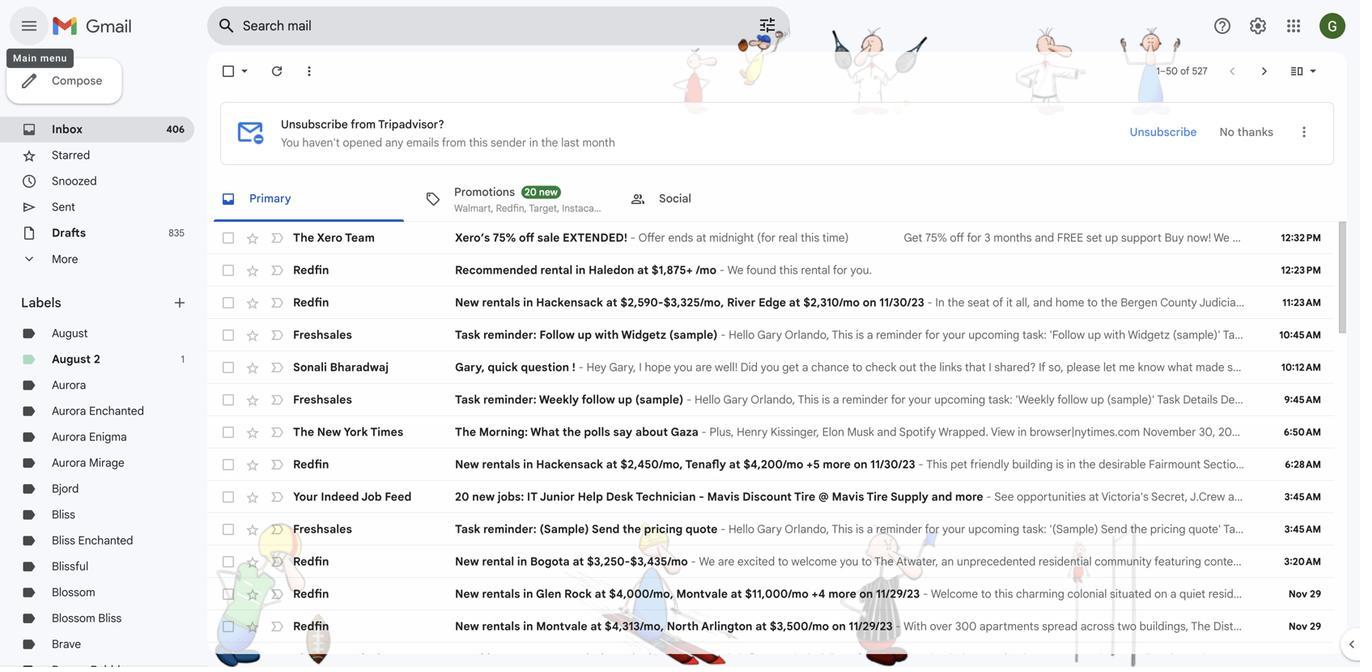 Task type: vqa. For each thing, say whether or not it's contained in the screenshot.


Task type: locate. For each thing, give the bounding box(es) containing it.
3 reminder: from the top
[[484, 522, 537, 537]]

this for hello gary orlando, this is a reminder for your upcoming task: '(sample) send the pricing quote' task details description: co
[[832, 522, 853, 537]]

0 vertical spatial bliss
[[52, 508, 75, 522]]

2 freshsales from the top
[[293, 393, 352, 407]]

know right me
[[1138, 360, 1166, 375]]

new for 20 new
[[539, 186, 558, 198]]

no thanks button
[[1209, 117, 1286, 147]]

to
[[853, 360, 863, 375], [1261, 360, 1272, 375], [778, 555, 789, 569], [862, 555, 872, 569], [1315, 555, 1326, 569]]

row up the $4,200/mo
[[207, 416, 1335, 449]]

rentals
[[482, 296, 520, 310], [482, 458, 520, 472], [482, 587, 520, 601], [482, 620, 520, 634]]

1 vertical spatial 29
[[1311, 621, 1322, 633]]

2 redfin from the top
[[293, 296, 329, 310]]

you right the welcome
[[840, 555, 859, 569]]

description: down 11:23 am
[[1287, 328, 1349, 342]]

1 horizontal spatial follow
[[1058, 393, 1089, 407]]

from
[[351, 117, 376, 132], [442, 136, 466, 150]]

+5
[[807, 458, 820, 472]]

the left last
[[541, 136, 559, 150]]

0 horizontal spatial send
[[592, 522, 620, 537]]

reminder for hello gary orlando, this is a reminder for your upcoming task: '(sample) send the pricing quote' task details description: co
[[876, 522, 923, 537]]

enchanted up blissful link
[[78, 534, 133, 548]]

aurora for aurora enigma
[[52, 430, 86, 444]]

11/30/23
[[880, 296, 925, 310], [871, 458, 916, 472]]

0 horizontal spatial 1
[[181, 354, 185, 366]]

york for the
[[344, 425, 368, 439]]

on down you.
[[863, 296, 877, 310]]

1 vertical spatial august
[[52, 352, 91, 367]]

0 horizontal spatial widgetz
[[622, 328, 667, 342]]

unsubscribe inside unsubscribe from tripadvisor? you haven't opened any emails from this sender in the last month
[[281, 117, 348, 132]]

rentals for new rentals in hackensack at $2,590-$3,325/mo, river edge at $2,310/mo on 11/30/23 -
[[482, 296, 520, 310]]

in left the glen
[[523, 587, 533, 601]]

task: left the '(sample)
[[1023, 522, 1047, 537]]

1 horizontal spatial 1
[[1157, 65, 1161, 77]]

3
[[985, 231, 991, 245]]

you left get
[[761, 360, 780, 375]]

new for new rentals in hackensack at $2,450/mo, tenafly at $4,200/mo +5 more on 11/30/23 -
[[455, 458, 479, 472]]

unsubscribe inside button
[[1131, 125, 1198, 139]]

hello down river
[[729, 328, 755, 342]]

9:45 am
[[1285, 394, 1322, 406]]

off left 3
[[950, 231, 965, 245]]

new for new rentals in hackensack at $2,590-$3,325/mo, river edge at $2,310/mo on 11/30/23 -
[[455, 296, 479, 310]]

0 vertical spatial 1
[[1157, 65, 1161, 77]]

your indeed job feed
[[293, 490, 412, 504]]

settings image
[[1249, 16, 1269, 36]]

blossom down blissful link
[[52, 586, 95, 600]]

rental for new rental in bogota at $3,250-$3,435/mo
[[482, 555, 515, 569]]

0 vertical spatial montvale
[[677, 587, 728, 601]]

1 nov 29 from the top
[[1289, 588, 1322, 601]]

new for new rentals in glen rock at $4,000/mo, montvale at $11,000/mo +4 more on 11/29/23 -
[[455, 587, 479, 601]]

redfin
[[293, 263, 329, 277], [293, 296, 329, 310], [293, 458, 329, 472], [293, 555, 329, 569], [293, 587, 329, 601], [293, 620, 329, 634]]

the for the morning: what the polls say about gaza
[[293, 425, 314, 439]]

for
[[967, 231, 982, 245], [833, 263, 848, 277], [926, 328, 940, 342], [891, 393, 906, 407], [925, 522, 940, 537]]

1 vertical spatial times
[[371, 652, 404, 666]]

tripadvisor?
[[378, 117, 445, 132]]

rental left bogota
[[482, 555, 515, 569]]

0 vertical spatial hello
[[729, 328, 755, 342]]

reminder: up "quick" at left
[[484, 328, 537, 342]]

thanks
[[1238, 125, 1274, 139]]

1 horizontal spatial 20
[[525, 186, 537, 198]]

2 vertical spatial and
[[932, 490, 953, 504]]

2 nov 29 from the top
[[1289, 621, 1322, 633]]

75%
[[493, 231, 516, 245], [926, 231, 948, 245]]

in for at
[[523, 587, 533, 601]]

1 vertical spatial 11/29/23
[[849, 620, 893, 634]]

aurora
[[52, 378, 86, 392], [52, 404, 86, 418], [52, 430, 86, 444], [52, 456, 86, 470]]

0 horizontal spatial are
[[696, 360, 712, 375]]

1 the new york times from the top
[[293, 425, 404, 439]]

reminder: down jobs: on the bottom left
[[484, 522, 537, 537]]

more right +5
[[823, 458, 851, 472]]

august up august 2 link
[[52, 326, 88, 341]]

5 redfin from the top
[[293, 587, 329, 601]]

2 row from the top
[[207, 254, 1335, 287]]

2 co from the top
[[1353, 522, 1361, 537]]

breaking news: henry kissinger is dead at 100 - his influence rivaled that of presidents. view in browser|nytimes.com continue reading the main story ad november 29, 2023 
[[455, 652, 1361, 666]]

1 horizontal spatial send
[[1102, 522, 1128, 537]]

$11,000/mo
[[745, 587, 809, 601]]

2 send from the left
[[1102, 522, 1128, 537]]

hope
[[645, 360, 671, 375]]

3 rentals from the top
[[482, 587, 520, 601]]

2 rentals from the top
[[482, 458, 520, 472]]

1 vertical spatial 11/30/23
[[871, 458, 916, 472]]

to right excited
[[778, 555, 789, 569]]

1 aurora from the top
[[52, 378, 86, 392]]

row
[[207, 222, 1361, 254], [207, 254, 1335, 287], [207, 287, 1335, 319], [207, 319, 1361, 352], [207, 352, 1361, 384], [207, 384, 1361, 416], [207, 416, 1335, 449], [207, 449, 1335, 481], [207, 481, 1335, 514], [207, 514, 1361, 546], [207, 546, 1361, 578], [207, 578, 1335, 611], [207, 611, 1335, 643], [207, 643, 1361, 667]]

0 vertical spatial new
[[539, 186, 558, 198]]

4 redfin from the top
[[293, 555, 329, 569]]

1 inside 'labels' navigation
[[181, 354, 185, 366]]

0 vertical spatial gary
[[758, 328, 783, 342]]

polls
[[584, 425, 611, 439]]

2 widgetz from the left
[[1129, 328, 1171, 342]]

1 vertical spatial new
[[472, 490, 495, 504]]

1 reminder: from the top
[[484, 328, 537, 342]]

0 vertical spatial know
[[1233, 231, 1260, 245]]

2 tire from the left
[[867, 490, 888, 504]]

9 row from the top
[[207, 481, 1335, 514]]

from up opened
[[351, 117, 376, 132]]

rentals down morning:
[[482, 458, 520, 472]]

reminder:
[[484, 328, 537, 342], [484, 393, 537, 407], [484, 522, 537, 537]]

are
[[696, 360, 712, 375], [718, 555, 735, 569]]

3 aurora from the top
[[52, 430, 86, 444]]

task: for '(sample)
[[1023, 522, 1047, 537]]

1 hackensack from the top
[[536, 296, 604, 310]]

know right now!
[[1233, 231, 1260, 245]]

29
[[1311, 588, 1322, 601], [1311, 621, 1322, 633], [1311, 653, 1322, 665]]

0 vertical spatial hackensack
[[536, 296, 604, 310]]

1 horizontal spatial from
[[442, 136, 466, 150]]

blissful link
[[52, 560, 88, 574]]

be
[[1353, 555, 1361, 569]]

0 vertical spatial times
[[371, 425, 404, 439]]

'weekly
[[1016, 393, 1055, 407]]

2 vertical spatial task:
[[1023, 522, 1047, 537]]

freshsales for task reminder: (sample) send the pricing quote
[[293, 522, 352, 537]]

your down out
[[909, 393, 932, 407]]

bliss for bliss link
[[52, 508, 75, 522]]

compose button
[[6, 58, 122, 104]]

1 horizontal spatial pricing
[[1151, 522, 1186, 537]]

4 rentals from the top
[[482, 620, 520, 634]]

1 vertical spatial are
[[718, 555, 735, 569]]

20 inside tab
[[525, 186, 537, 198]]

with up let
[[1105, 328, 1126, 342]]

0 horizontal spatial rental
[[482, 555, 515, 569]]

2 reminder: from the top
[[484, 393, 537, 407]]

row down get
[[207, 384, 1361, 416]]

1 co from the top
[[1352, 328, 1361, 342]]

0 horizontal spatial new
[[472, 490, 495, 504]]

in for $2,590-
[[523, 296, 533, 310]]

2023
[[1335, 652, 1360, 666]]

send
[[592, 522, 620, 537], [1102, 522, 1128, 537]]

influence
[[740, 652, 787, 666]]

this
[[469, 136, 488, 150], [801, 231, 820, 245], [1263, 231, 1282, 245], [780, 263, 798, 277]]

1 vertical spatial know
[[1138, 360, 1166, 375]]

2 vertical spatial nov
[[1289, 653, 1308, 665]]

row containing the xero team
[[207, 222, 1361, 254]]

follow
[[540, 328, 575, 342]]

0 vertical spatial freshsales
[[293, 328, 352, 342]]

1 vertical spatial upcoming
[[935, 393, 986, 407]]

1 vertical spatial gary
[[724, 393, 748, 407]]

2 the new york times from the top
[[293, 652, 404, 666]]

(sample)'
[[1173, 328, 1221, 342], [1108, 393, 1155, 407]]

bjord
[[52, 482, 79, 496]]

support image
[[1213, 16, 1233, 36]]

a right get
[[802, 360, 809, 375]]

2 75% from the left
[[926, 231, 948, 245]]

7 row from the top
[[207, 416, 1335, 449]]

0 vertical spatial nov 29
[[1289, 588, 1322, 601]]

1 29 from the top
[[1311, 588, 1322, 601]]

0 vertical spatial task:
[[1023, 328, 1047, 342]]

that
[[965, 360, 986, 375], [827, 652, 848, 666]]

aurora down the aurora link
[[52, 404, 86, 418]]

0 horizontal spatial follow
[[582, 393, 615, 407]]

2 aurora from the top
[[52, 404, 86, 418]]

emails
[[407, 136, 439, 150]]

please
[[1067, 360, 1101, 375]]

reminder up new rental in bogota at $3,250-$3,435/mo - we are excited to welcome you to the atwater, an unprecedented residential community featuring contemporary studio to two-be
[[876, 522, 923, 537]]

1 vertical spatial reminder
[[842, 393, 889, 407]]

row down discount at the right bottom
[[207, 514, 1361, 546]]

gary down the edge
[[758, 328, 783, 342]]

details for (sample)'
[[1250, 328, 1284, 342]]

search mail image
[[212, 11, 241, 41]]

12 row from the top
[[207, 578, 1335, 611]]

sense
[[1228, 360, 1258, 375]]

at right rock
[[595, 587, 606, 601]]

new
[[539, 186, 558, 198], [472, 490, 495, 504]]

details up sense at bottom
[[1250, 328, 1284, 342]]

job
[[361, 490, 382, 504]]

Search mail text field
[[243, 18, 713, 34]]

1 vertical spatial we
[[728, 263, 744, 277]]

1 horizontal spatial new
[[539, 186, 558, 198]]

times
[[371, 425, 404, 439], [371, 652, 404, 666]]

unprecedented
[[957, 555, 1036, 569]]

details up "contemporary"
[[1250, 522, 1285, 537]]

1 pricing from the left
[[644, 522, 683, 537]]

$4,313/mo,
[[605, 620, 664, 634]]

1 vertical spatial 1
[[181, 354, 185, 366]]

co for hello gary orlando, this is a reminder for your upcoming task: '(sample) send the pricing quote' task details description: co
[[1353, 522, 1361, 537]]

main content
[[207, 52, 1361, 667]]

row containing your indeed job feed
[[207, 481, 1335, 514]]

the left polls
[[563, 425, 581, 439]]

inbox
[[52, 122, 83, 136]]

1 vertical spatial york
[[344, 652, 368, 666]]

1 vertical spatial your
[[909, 393, 932, 407]]

a down chance
[[833, 393, 840, 407]]

row up $11,000/mo
[[207, 546, 1361, 578]]

enchanted
[[89, 404, 144, 418], [78, 534, 133, 548]]

2 vertical spatial description:
[[1288, 522, 1350, 537]]

0 vertical spatial nov
[[1289, 588, 1308, 601]]

3 freshsales from the top
[[293, 522, 352, 537]]

4 aurora from the top
[[52, 456, 86, 470]]

aurora mirage
[[52, 456, 125, 470]]

pricing down technician
[[644, 522, 683, 537]]

in for $3,250-
[[517, 555, 528, 569]]

3:45 am up 3:20 am
[[1285, 524, 1322, 536]]

0 vertical spatial and
[[1035, 231, 1055, 245]]

social tab
[[617, 177, 821, 222]]

29 for new rentals in montvale at $4,313/mo, north arlington at $3,500/mo on 11/29/23 -
[[1311, 621, 1322, 633]]

quick
[[488, 360, 518, 375]]

11/30/23 up supply
[[871, 458, 916, 472]]

row up get
[[207, 319, 1361, 352]]

2 vertical spatial we
[[699, 555, 715, 569]]

1 widgetz from the left
[[622, 328, 667, 342]]

1 horizontal spatial gary,
[[609, 360, 636, 375]]

ca
[[1349, 393, 1361, 407]]

junior
[[540, 490, 575, 504]]

3 nov from the top
[[1289, 653, 1308, 665]]

row up the edge
[[207, 254, 1335, 287]]

to left "check"
[[853, 360, 863, 375]]

1 vertical spatial 3:45 am
[[1285, 524, 1322, 536]]

buy
[[1165, 231, 1185, 245]]

reminder: for (sample)
[[484, 522, 537, 537]]

1 freshsales from the top
[[293, 328, 352, 342]]

mavis right @
[[832, 490, 865, 504]]

this right found
[[780, 263, 798, 277]]

at left $2,590-
[[606, 296, 618, 310]]

in down recommended
[[523, 296, 533, 310]]

team
[[345, 231, 375, 245]]

1 redfin from the top
[[293, 263, 329, 277]]

orlando, down get
[[751, 393, 796, 407]]

toggle split pane mode image
[[1290, 63, 1306, 79]]

2 august from the top
[[52, 352, 91, 367]]

1 vertical spatial and
[[1296, 360, 1316, 375]]

6:50 am
[[1285, 426, 1322, 439]]

new inside tab
[[539, 186, 558, 198]]

nov 29
[[1289, 588, 1322, 601], [1289, 621, 1322, 633], [1289, 653, 1322, 665]]

'follow
[[1050, 328, 1085, 342]]

i left hope
[[639, 360, 642, 375]]

2 york from the top
[[344, 652, 368, 666]]

1 vertical spatial freshsales
[[293, 393, 352, 407]]

1 blossom from the top
[[52, 586, 95, 600]]

description: down sense at bottom
[[1221, 393, 1283, 407]]

1 horizontal spatial i
[[989, 360, 992, 375]]

1 vertical spatial the new york times
[[293, 652, 404, 666]]

None checkbox
[[220, 63, 237, 79], [220, 262, 237, 279], [220, 295, 237, 311], [220, 327, 237, 343], [220, 360, 237, 376], [220, 392, 237, 408], [220, 424, 237, 441], [220, 457, 237, 473], [220, 489, 237, 505], [220, 522, 237, 538], [220, 554, 237, 570], [220, 63, 237, 79], [220, 262, 237, 279], [220, 295, 237, 311], [220, 327, 237, 343], [220, 360, 237, 376], [220, 392, 237, 408], [220, 424, 237, 441], [220, 457, 237, 473], [220, 489, 237, 505], [220, 522, 237, 538], [220, 554, 237, 570]]

orlando, up the welcome
[[785, 522, 830, 537]]

links
[[940, 360, 963, 375]]

0 vertical spatial (sample)
[[670, 328, 718, 342]]

freshsales for task reminder: weekly follow up (sample)
[[293, 393, 352, 407]]

new rentals in hackensack at $2,450/mo, tenafly at $4,200/mo +5 more on 11/30/23 -
[[455, 458, 927, 472]]

snoozed link
[[52, 174, 97, 188]]

bliss for bliss enchanted
[[52, 534, 75, 548]]

0 horizontal spatial pricing
[[644, 522, 683, 537]]

august 2 link
[[52, 352, 100, 367]]

i left the shared? on the bottom of the page
[[989, 360, 992, 375]]

50
[[1167, 65, 1179, 77]]

2 nov from the top
[[1289, 621, 1308, 633]]

1 rentals from the top
[[482, 296, 520, 310]]

2 vertical spatial gary
[[758, 522, 782, 537]]

bogota
[[530, 555, 570, 569]]

1 nov from the top
[[1289, 588, 1308, 601]]

main content containing unsubscribe from tripadvisor?
[[207, 52, 1361, 667]]

is
[[856, 328, 865, 342], [822, 393, 830, 407], [856, 522, 864, 537], [633, 652, 642, 666]]

the inside unsubscribe from tripadvisor? you haven't opened any emails from this sender in the last month
[[541, 136, 559, 150]]

and right supply
[[932, 490, 953, 504]]

tab list
[[207, 177, 1348, 222]]

with up hey
[[595, 328, 619, 342]]

1 vertical spatial hackensack
[[536, 458, 604, 472]]

off left sale
[[519, 231, 535, 245]]

what
[[1168, 360, 1194, 375]]

20 right promotions
[[525, 186, 537, 198]]

0 horizontal spatial from
[[351, 117, 376, 132]]

row up discount at the right bottom
[[207, 449, 1335, 481]]

co up be
[[1353, 522, 1361, 537]]

100
[[690, 652, 710, 666]]

we left found
[[728, 263, 744, 277]]

rentals down recommended
[[482, 296, 520, 310]]

view
[[924, 652, 948, 666]]

14 row from the top
[[207, 643, 1361, 667]]

75% right get on the right top of the page
[[926, 231, 948, 245]]

details for quote'
[[1250, 522, 1285, 537]]

1 vertical spatial co
[[1353, 522, 1361, 537]]

1 vertical spatial description:
[[1221, 393, 1283, 407]]

upcoming down the links
[[935, 393, 986, 407]]

feed
[[385, 490, 412, 504]]

reminder up gary, quick question ! - hey gary, i hope you are well! did you get a chance to check out the links that i shared? if so, please let me know what made sense to you and whether
[[877, 328, 923, 342]]

blossom for blossom bliss
[[52, 612, 95, 626]]

what
[[531, 425, 560, 439]]

2 hackensack from the top
[[536, 458, 604, 472]]

0 vertical spatial this
[[832, 328, 853, 342]]

0 horizontal spatial 20
[[455, 490, 469, 504]]

redfin for new rentals in glen rock at $4,000/mo, montvale at $11,000/mo +4 more on 11/29/23
[[293, 587, 329, 601]]

0 horizontal spatial montvale
[[536, 620, 588, 634]]

20 left jobs: on the bottom left
[[455, 490, 469, 504]]

aurora for aurora mirage
[[52, 456, 86, 470]]

6 redfin from the top
[[293, 620, 329, 634]]

task reminder: weekly follow up (sample) - hello gary orlando, this is a reminder for your upcoming task: 'weekly follow up (sample)' task details description: check if we ca
[[455, 393, 1361, 407]]

sender
[[491, 136, 527, 150]]

11/30/23 for new rentals in hackensack at $2,450/mo, tenafly at $4,200/mo +5 more on 11/30/23
[[871, 458, 916, 472]]

nov 29 down 3:20 am
[[1289, 588, 1322, 601]]

unsubscribe for unsubscribe from tripadvisor? you haven't opened any emails from this sender in the last month
[[281, 117, 348, 132]]

opened
[[343, 136, 382, 150]]

29 for new rentals in glen rock at $4,000/mo, montvale at $11,000/mo +4 more on 11/29/23 -
[[1311, 588, 1322, 601]]

0 vertical spatial the new york times
[[293, 425, 404, 439]]

2 blossom from the top
[[52, 612, 95, 626]]

1 times from the top
[[371, 425, 404, 439]]

rentals for new rentals in hackensack at $2,450/mo, tenafly at $4,200/mo +5 more on 11/30/23 -
[[482, 458, 520, 472]]

freshsales for task reminder: follow up with widgetz (sample)
[[293, 328, 352, 342]]

haledon
[[589, 263, 635, 277]]

2 vertical spatial this
[[832, 522, 853, 537]]

11/29/23 up 'presidents.'
[[849, 620, 893, 634]]

tab list containing promotions
[[207, 177, 1348, 222]]

0 vertical spatial 29
[[1311, 588, 1322, 601]]

2 29 from the top
[[1311, 621, 1322, 633]]

your up an at the right
[[943, 522, 966, 537]]

social
[[659, 192, 692, 206]]

0 vertical spatial 20
[[525, 186, 537, 198]]

let
[[1104, 360, 1117, 375]]

ad
[[1244, 652, 1258, 666]]

0 horizontal spatial (sample)'
[[1108, 393, 1155, 407]]

gary, right hey
[[609, 360, 636, 375]]

None search field
[[207, 6, 791, 45]]

to right sense at bottom
[[1261, 360, 1272, 375]]

29 down 3:20 am
[[1311, 588, 1322, 601]]

1 horizontal spatial unsubscribe
[[1131, 125, 1198, 139]]

1 vertical spatial 20
[[455, 490, 469, 504]]

at
[[697, 231, 707, 245], [638, 263, 649, 277], [606, 296, 618, 310], [789, 296, 801, 310], [606, 458, 618, 472], [729, 458, 741, 472], [573, 555, 584, 569], [595, 587, 606, 601], [731, 587, 742, 601], [591, 620, 602, 634], [756, 620, 767, 634], [675, 652, 687, 666]]

upcoming for '(sample)
[[969, 522, 1020, 537]]

1 vertical spatial that
[[827, 652, 848, 666]]

aurora up bjord
[[52, 456, 86, 470]]

breaking
[[455, 652, 504, 666]]

2 gary, from the left
[[609, 360, 636, 375]]

0 vertical spatial enchanted
[[89, 404, 144, 418]]

1 mavis from the left
[[708, 490, 740, 504]]

inbox tip region
[[220, 102, 1335, 165]]

this left the sender
[[469, 136, 488, 150]]

1 row from the top
[[207, 222, 1361, 254]]

3 redfin from the top
[[293, 458, 329, 472]]

of left 'presidents.'
[[851, 652, 862, 666]]

row down the $3,500/mo
[[207, 643, 1361, 667]]

tire left supply
[[867, 490, 888, 504]]

0 vertical spatial that
[[965, 360, 986, 375]]

redfin for recommended rental in haledon at $1,875+ /mo
[[293, 263, 329, 277]]

august left 2
[[52, 352, 91, 367]]

1 vertical spatial nov
[[1289, 621, 1308, 633]]

it
[[527, 490, 538, 504]]

2 horizontal spatial and
[[1296, 360, 1316, 375]]

(sample)
[[670, 328, 718, 342], [635, 393, 684, 407]]

2 follow from the left
[[1058, 393, 1089, 407]]

0 horizontal spatial of
[[851, 652, 862, 666]]

0 horizontal spatial gary,
[[455, 360, 485, 375]]

5 row from the top
[[207, 352, 1361, 384]]

are left excited
[[718, 555, 735, 569]]

2 vertical spatial more
[[829, 587, 857, 601]]

follow up polls
[[582, 393, 615, 407]]

more right supply
[[956, 490, 984, 504]]

12:32 pm
[[1282, 232, 1322, 244]]

0 vertical spatial 3:45 am
[[1285, 491, 1322, 503]]

0 vertical spatial reminder:
[[484, 328, 537, 342]]

1 horizontal spatial 75%
[[926, 231, 948, 245]]

0 vertical spatial co
[[1352, 328, 1361, 342]]

0 vertical spatial orlando,
[[785, 328, 830, 342]]

1 3:45 am from the top
[[1285, 491, 1322, 503]]

hackensack
[[536, 296, 604, 310], [536, 458, 604, 472]]

redfin for new rentals in hackensack at $2,450/mo, tenafly at $4,200/mo +5 more on 11/30/23
[[293, 458, 329, 472]]

2 vertical spatial hello
[[729, 522, 755, 537]]

upcoming up the shared? on the bottom of the page
[[969, 328, 1020, 342]]

1 york from the top
[[344, 425, 368, 439]]

i
[[639, 360, 642, 375], [989, 360, 992, 375]]

2 times from the top
[[371, 652, 404, 666]]

1 vertical spatial nov 29
[[1289, 621, 1322, 633]]

0 vertical spatial (sample)'
[[1173, 328, 1221, 342]]

None checkbox
[[220, 230, 237, 246], [220, 586, 237, 603], [220, 619, 237, 635], [220, 651, 237, 667], [220, 230, 237, 246], [220, 586, 237, 603], [220, 619, 237, 635], [220, 651, 237, 667]]

north
[[667, 620, 699, 634]]

reading
[[1125, 652, 1164, 666]]

0 vertical spatial york
[[344, 425, 368, 439]]

1 inside main content
[[1157, 65, 1161, 77]]

at right bogota
[[573, 555, 584, 569]]

this for hello gary orlando, this is a reminder for your upcoming task: 'follow up with widgetz (sample)' task details description: co
[[832, 328, 853, 342]]

3 29 from the top
[[1311, 653, 1322, 665]]

1 horizontal spatial mavis
[[832, 490, 865, 504]]

task reminder: follow up with widgetz (sample) - hello gary orlando, this is a reminder for your upcoming task: 'follow up with widgetz (sample)' task details description: co
[[455, 328, 1361, 342]]

row down the $4,200/mo
[[207, 481, 1335, 514]]

nov 29 left 2023
[[1289, 653, 1322, 665]]

a
[[867, 328, 874, 342], [802, 360, 809, 375], [833, 393, 840, 407], [867, 522, 874, 537]]

3 nov 29 from the top
[[1289, 653, 1322, 665]]

1 august from the top
[[52, 326, 88, 341]]

enchanted for bliss enchanted
[[78, 534, 133, 548]]

aurora down august 2 link
[[52, 378, 86, 392]]

nov 29 up wed, nov 29, 2023, 9:23 pm element
[[1289, 621, 1322, 633]]

0 vertical spatial description:
[[1287, 328, 1349, 342]]

freshsales down your
[[293, 522, 352, 537]]

2 3:45 am from the top
[[1285, 524, 1322, 536]]

we for we found this rental for you. ‌ ‌ ‌ ‌ ‌ ‌ ‌ ‌ ‌ ‌ ‌ ‌ ‌ ‌ ‌ ‌ ‌ ‌ ‌ ‌ ‌ ‌ ‌ ‌ ‌ ‌ ‌ ‌ ‌ ‌ ‌ ‌ ‌ ‌ ‌ ‌ ‌ ‌ ‌ ‌ ‌ ‌ ‌ ‌ ‌ ‌ ‌ ‌ ‌ ‌ ‌ ‌ ‌ ‌ ‌ ‌ ‌ ‌ ‌ ‌ ‌ ‌ ‌ ‌ ‌ ‌ ‌ ‌ ‌ ‌ ‌ ‌ ‌ ‌ ‌ ‌ ‌ ‌ ‌ ‌ ‌ ‌ ‌ ‌ ‌ ‌
[[728, 263, 744, 277]]

- down atwater,
[[923, 587, 929, 601]]

0 horizontal spatial 75%
[[493, 231, 516, 245]]

more right +4
[[829, 587, 857, 601]]

1 send from the left
[[592, 522, 620, 537]]

1 for 1 50 of 527
[[1157, 65, 1161, 77]]

3 row from the top
[[207, 287, 1335, 319]]

we for we are excited to welcome you to the atwater, an unprecedented residential community featuring contemporary studio to two-be
[[699, 555, 715, 569]]



Task type: describe. For each thing, give the bounding box(es) containing it.
row containing sonali bharadwaj
[[207, 352, 1361, 384]]

1 horizontal spatial (sample)'
[[1173, 328, 1221, 342]]

a up "check"
[[867, 328, 874, 342]]

this inside unsubscribe from tripadvisor? you haven't opened any emails from this sender in the last month
[[469, 136, 488, 150]]

1 follow from the left
[[582, 393, 615, 407]]

this left shopping
[[1263, 231, 1282, 245]]

sonali
[[293, 360, 327, 375]]

- up new rentals in glen rock at $4,000/mo, montvale at $11,000/mo +4 more on 11/29/23 -
[[691, 555, 696, 569]]

2 with from the left
[[1105, 328, 1126, 342]]

1 with from the left
[[595, 328, 619, 342]]

refresh image
[[269, 63, 285, 79]]

promotions
[[454, 185, 515, 199]]

on right +5
[[854, 458, 868, 472]]

orlando, for hello gary orlando, this is a reminder for your upcoming task: '(sample) send the pricing quote' task details description: co
[[785, 522, 830, 537]]

up down let
[[1091, 393, 1105, 407]]

nov 29 for new rentals in glen rock at $4,000/mo, montvale at $11,000/mo +4 more on 11/29/23 -
[[1289, 588, 1322, 601]]

- right '/mo'
[[720, 263, 725, 277]]

you right hope
[[674, 360, 693, 375]]

hello for hello gary orlando, this is a reminder for your upcoming task: '(sample) send the pricing quote' task details description: co
[[729, 522, 755, 537]]

main menu image
[[19, 16, 39, 36]]

starred
[[52, 148, 90, 162]]

support
[[1122, 231, 1162, 245]]

- up 'presidents.'
[[896, 620, 901, 634]]

your
[[293, 490, 318, 504]]

+4
[[812, 587, 826, 601]]

- right gaza
[[702, 425, 707, 439]]

$3,250-
[[587, 555, 630, 569]]

your for '(sample)
[[943, 522, 966, 537]]

redfin for new rentals in montvale at $4,313/mo, north arlington at $3,500/mo on 11/29/23
[[293, 620, 329, 634]]

main
[[1187, 652, 1212, 666]]

4 row from the top
[[207, 319, 1361, 352]]

1 75% from the left
[[493, 231, 516, 245]]

in inside unsubscribe from tripadvisor? you haven't opened any emails from this sender in the last month
[[530, 136, 539, 150]]

on right the $3,500/mo
[[832, 620, 846, 634]]

at right the tenafly
[[729, 458, 741, 472]]

'(sample)
[[1050, 522, 1099, 537]]

no thanks
[[1220, 125, 1274, 139]]

weekly
[[539, 393, 579, 407]]

community
[[1095, 555, 1152, 569]]

technician
[[636, 490, 696, 504]]

3:45 am for task reminder: (sample) send the pricing quote - hello gary orlando, this is a reminder for your upcoming task: '(sample) send the pricing quote' task details description: co
[[1285, 524, 1322, 536]]

2 i from the left
[[989, 360, 992, 375]]

primary tab
[[207, 177, 411, 222]]

extended!
[[563, 231, 628, 245]]

0 vertical spatial 11/29/23
[[877, 587, 920, 601]]

the right out
[[920, 360, 937, 375]]

@
[[819, 490, 829, 504]]

is up new rental in bogota at $3,250-$3,435/mo - we are excited to welcome you to the atwater, an unprecedented residential community featuring contemporary studio to two-be
[[856, 522, 864, 537]]

1 tire from the left
[[795, 490, 816, 504]]

enigma
[[89, 430, 127, 444]]

more image
[[301, 63, 318, 79]]

8 row from the top
[[207, 449, 1335, 481]]

1 vertical spatial (sample)
[[635, 393, 684, 407]]

atwater,
[[897, 555, 939, 569]]

shopping
[[1285, 231, 1333, 245]]

- up unprecedented
[[987, 490, 992, 504]]

1 vertical spatial from
[[442, 136, 466, 150]]

redfin for new rental in bogota at $3,250-$3,435/mo
[[293, 555, 329, 569]]

1 gary, from the left
[[455, 360, 485, 375]]

last
[[561, 136, 580, 150]]

desk
[[606, 490, 634, 504]]

more
[[52, 252, 78, 266]]

at left 100
[[675, 652, 687, 666]]

residential
[[1039, 555, 1092, 569]]

two-
[[1329, 555, 1353, 569]]

at up 'kissinger'
[[591, 620, 602, 634]]

2
[[94, 352, 100, 367]]

aurora enchanted link
[[52, 404, 144, 418]]

- right quote
[[721, 522, 726, 537]]

nov for new rentals in glen rock at $4,000/mo, montvale at $11,000/mo +4 more on 11/29/23 -
[[1289, 588, 1308, 601]]

check
[[1286, 393, 1319, 407]]

unsubscribe for unsubscribe
[[1131, 125, 1198, 139]]

rental for recommended rental in haledon at $1,875+ /mo
[[541, 263, 573, 277]]

wed, nov 29, 2023, 9:23 pm element
[[1289, 651, 1322, 667]]

question
[[521, 360, 570, 375]]

quote'
[[1189, 522, 1222, 537]]

glen
[[536, 587, 562, 601]]

1 vertical spatial (sample)'
[[1108, 393, 1155, 407]]

a up new rental in bogota at $3,250-$3,435/mo - we are excited to welcome you to the atwater, an unprecedented residential community featuring contemporary studio to two-be
[[867, 522, 874, 537]]

your for 'follow
[[943, 328, 966, 342]]

reminder: for follow
[[484, 328, 537, 342]]

tab list inside main content
[[207, 177, 1348, 222]]

1 horizontal spatial are
[[718, 555, 735, 569]]

blossom for blossom link
[[52, 586, 95, 600]]

1 i from the left
[[639, 360, 642, 375]]

11 row from the top
[[207, 546, 1361, 578]]

redfin for new rentals in hackensack at $2,590-$3,325/mo, river edge at $2,310/mo on 11/30/23
[[293, 296, 329, 310]]

1 vertical spatial more
[[956, 490, 984, 504]]

the left main on the bottom right of page
[[1167, 652, 1184, 666]]

to left atwater,
[[862, 555, 872, 569]]

1 for 1
[[181, 354, 185, 366]]

older image
[[1257, 63, 1273, 79]]

the xero team
[[293, 231, 375, 245]]

blossom link
[[52, 586, 95, 600]]

chance
[[812, 360, 850, 375]]

2 horizontal spatial rental
[[801, 263, 831, 277]]

york for breaking
[[344, 652, 368, 666]]

an
[[942, 555, 954, 569]]

- right !
[[579, 360, 584, 375]]

kissinger
[[579, 652, 630, 666]]

promotions, 20 new messages, tab
[[412, 177, 616, 222]]

seaso
[[1336, 231, 1361, 245]]

1 vertical spatial montvale
[[536, 620, 588, 634]]

of inside row
[[851, 652, 862, 666]]

primary
[[249, 192, 291, 206]]

presidents.
[[865, 652, 922, 666]]

sale
[[538, 231, 560, 245]]

up right 'follow
[[1088, 328, 1102, 342]]

835
[[169, 227, 185, 239]]

rentals for new rentals in glen rock at $4,000/mo, montvale at $11,000/mo +4 more on 11/29/23 -
[[482, 587, 520, 601]]

news:
[[507, 652, 539, 666]]

0 horizontal spatial that
[[827, 652, 848, 666]]

2 mavis from the left
[[832, 490, 865, 504]]

this right real
[[801, 231, 820, 245]]

at right ends
[[697, 231, 707, 245]]

10 row from the top
[[207, 514, 1361, 546]]

quote
[[686, 522, 718, 537]]

2 off from the left
[[950, 231, 965, 245]]

advanced search options image
[[752, 9, 784, 41]]

task reminder: (sample) send the pricing quote - hello gary orlando, this is a reminder for your upcoming task: '(sample) send the pricing quote' task details description: co
[[455, 522, 1361, 537]]

- up supply
[[919, 458, 924, 472]]

dead
[[645, 652, 672, 666]]

- left offer
[[631, 231, 636, 245]]

10:45 am
[[1280, 329, 1322, 341]]

(sample)
[[540, 522, 589, 537]]

- up quote
[[699, 490, 705, 504]]

bliss enchanted link
[[52, 534, 133, 548]]

20 new
[[525, 186, 558, 198]]

check
[[866, 360, 897, 375]]

discount
[[743, 490, 792, 504]]

reminder: for weekly
[[484, 393, 537, 407]]

rentals for new rentals in montvale at $4,313/mo, north arlington at $3,500/mo on 11/29/23 -
[[482, 620, 520, 634]]

description: for (sample)'
[[1287, 328, 1349, 342]]

aurora enchanted
[[52, 404, 144, 418]]

20 for 20 new
[[525, 186, 537, 198]]

me
[[1120, 360, 1136, 375]]

!
[[572, 360, 576, 375]]

hackensack for $2,450/mo,
[[536, 458, 604, 472]]

henry
[[542, 652, 576, 666]]

up up say at the left bottom
[[618, 393, 633, 407]]

is down chance
[[822, 393, 830, 407]]

tenafly
[[686, 458, 727, 472]]

to left two-
[[1315, 555, 1326, 569]]

welcome
[[792, 555, 837, 569]]

aurora enigma link
[[52, 430, 127, 444]]

nov for new rentals in montvale at $4,313/mo, north arlington at $3,500/mo on 11/29/23 -
[[1289, 621, 1308, 633]]

excited
[[738, 555, 775, 569]]

1 vertical spatial hello
[[695, 393, 721, 407]]

the for xero's 75% off sale extended!
[[293, 231, 314, 245]]

for left 3
[[967, 231, 982, 245]]

up right follow
[[578, 328, 592, 342]]

new for new rentals in montvale at $4,313/mo, north arlington at $3,500/mo on 11/29/23 -
[[455, 620, 479, 634]]

2 pricing from the left
[[1151, 522, 1186, 537]]

1 horizontal spatial and
[[1035, 231, 1055, 245]]

if
[[1039, 360, 1046, 375]]

get
[[783, 360, 800, 375]]

11/30/23 for new rentals in hackensack at $2,590-$3,325/mo, river edge at $2,310/mo on 11/30/23
[[880, 296, 925, 310]]

in for $2,450/mo,
[[523, 458, 533, 472]]

527
[[1193, 65, 1208, 77]]

at up "arlington"
[[731, 587, 742, 601]]

$3,435/mo
[[630, 555, 688, 569]]

task: for 'follow
[[1023, 328, 1047, 342]]

the for breaking news: henry kissinger is dead at 100
[[293, 652, 314, 666]]

brave link
[[52, 637, 81, 652]]

co for hello gary orlando, this is a reminder for your upcoming task: 'follow up with widgetz (sample)' task details description: co
[[1352, 328, 1361, 342]]

times for the morning: what the polls say about gaza
[[371, 425, 404, 439]]

orlando, for hello gary orlando, this is a reminder for your upcoming task: 'follow up with widgetz (sample)' task details description: co
[[785, 328, 830, 342]]

- left his
[[713, 652, 718, 666]]

gmail image
[[52, 10, 140, 42]]

aurora for aurora enchanted
[[52, 404, 86, 418]]

0 horizontal spatial know
[[1138, 360, 1166, 375]]

drafts
[[52, 226, 86, 240]]

reminder for hello gary orlando, this is a reminder for your upcoming task: 'follow up with widgetz (sample)' task details description: co
[[877, 328, 923, 342]]

is left dead
[[633, 652, 642, 666]]

1 50 of 527
[[1157, 65, 1208, 77]]

new rentals in hackensack at $2,590-$3,325/mo, river edge at $2,310/mo on 11/30/23 -
[[455, 296, 936, 310]]

more button
[[0, 246, 194, 272]]

august for august 2
[[52, 352, 91, 367]]

2 vertical spatial bliss
[[98, 612, 122, 626]]

1 off from the left
[[519, 231, 535, 245]]

edge
[[759, 296, 787, 310]]

story
[[1215, 652, 1241, 666]]

- up well!
[[721, 328, 726, 342]]

in for $4,313/mo,
[[523, 620, 533, 634]]

20 for 20 new jobs: it junior help desk technician - mavis discount tire @ mavis tire supply and more -
[[455, 490, 469, 504]]

at up desk
[[606, 458, 618, 472]]

enchanted for aurora enchanted
[[89, 404, 144, 418]]

the new york times for the morning: what the polls say about gaza
[[293, 425, 404, 439]]

about
[[636, 425, 668, 439]]

new for new rental in bogota at $3,250-$3,435/mo - we are excited to welcome you to the atwater, an unprecedented residential community featuring contemporary studio to two-be
[[455, 555, 479, 569]]

1 vertical spatial this
[[798, 393, 819, 407]]

hackensack for $2,590-
[[536, 296, 604, 310]]

gary for hello gary orlando, this is a reminder for your upcoming task: '(sample) send the pricing quote' task details description: co
[[758, 522, 782, 537]]

month
[[583, 136, 616, 150]]

august for august link
[[52, 326, 88, 341]]

shared?
[[995, 360, 1036, 375]]

nov 29 for new rentals in montvale at $4,313/mo, north arlington at $3,500/mo on 11/29/23 -
[[1289, 621, 1322, 633]]

unsubscribe from tripadvisor? you haven't opened any emails from this sender in the last month
[[281, 117, 616, 150]]

times for breaking news: henry kissinger is dead at 100
[[371, 652, 404, 666]]

0 vertical spatial from
[[351, 117, 376, 132]]

$3,500/mo
[[770, 620, 830, 634]]

for up the links
[[926, 328, 940, 342]]

13 row from the top
[[207, 611, 1335, 643]]

you down 10:45 am
[[1275, 360, 1293, 375]]

in right view
[[951, 652, 960, 666]]

the new york times for breaking news: henry kissinger is dead at 100
[[293, 652, 404, 666]]

new for 20 new jobs: it junior help desk technician - mavis discount tire @ mavis tire supply and more -
[[472, 490, 495, 504]]

is down $2,310/mo
[[856, 328, 865, 342]]

supply
[[891, 490, 929, 504]]

2 horizontal spatial we
[[1214, 231, 1230, 245]]

in for $1,875+
[[576, 263, 586, 277]]

labels navigation
[[0, 52, 207, 667]]

for down gary, quick question ! - hey gary, i hope you are well! did you get a chance to check out the links that i shared? if so, please let me know what made sense to you and whether
[[891, 393, 906, 407]]

the up community on the bottom
[[1131, 522, 1148, 537]]

for up atwater,
[[925, 522, 940, 537]]

gary, quick question ! - hey gary, i hope you are well! did you get a chance to check out the links that i shared? if so, please let me know what made sense to you and whether
[[455, 360, 1361, 375]]

at up influence on the right of the page
[[756, 620, 767, 634]]

hello for hello gary orlando, this is a reminder for your upcoming task: 'follow up with widgetz (sample)' task details description: co
[[729, 328, 755, 342]]

sent
[[52, 200, 75, 214]]

29,
[[1317, 652, 1332, 666]]

aurora for the aurora link
[[52, 378, 86, 392]]

1 horizontal spatial that
[[965, 360, 986, 375]]

1 horizontal spatial of
[[1181, 65, 1190, 77]]

0 vertical spatial more
[[823, 458, 851, 472]]

gary for hello gary orlando, this is a reminder for your upcoming task: 'follow up with widgetz (sample)' task details description: co
[[758, 328, 783, 342]]

upcoming for 'follow
[[969, 328, 1020, 342]]

- up gaza
[[687, 393, 692, 407]]

the down desk
[[623, 522, 641, 537]]

new rentals in glen rock at $4,000/mo, montvale at $11,000/mo +4 more on 11/29/23 -
[[455, 587, 931, 601]]

- up task reminder: follow up with widgetz (sample) - hello gary orlando, this is a reminder for your upcoming task: 'follow up with widgetz (sample)' task details description: co
[[928, 296, 933, 310]]

well!
[[715, 360, 738, 375]]

at right the edge
[[789, 296, 801, 310]]

1 vertical spatial orlando,
[[751, 393, 796, 407]]

1 vertical spatial details
[[1184, 393, 1219, 407]]

(for
[[757, 231, 776, 245]]

for left you.
[[833, 263, 848, 277]]

6 row from the top
[[207, 384, 1361, 416]]

on right +4
[[860, 587, 874, 601]]

1 vertical spatial task:
[[989, 393, 1013, 407]]

10:12 am
[[1282, 362, 1322, 374]]

labels heading
[[21, 295, 172, 311]]

description: for quote'
[[1288, 522, 1350, 537]]

3:45 am for 20 new jobs: it junior help desk technician - mavis discount tire @ mavis tire supply and more -
[[1285, 491, 1322, 503]]

at left $1,875+
[[638, 263, 649, 277]]

up right set
[[1106, 231, 1119, 245]]



